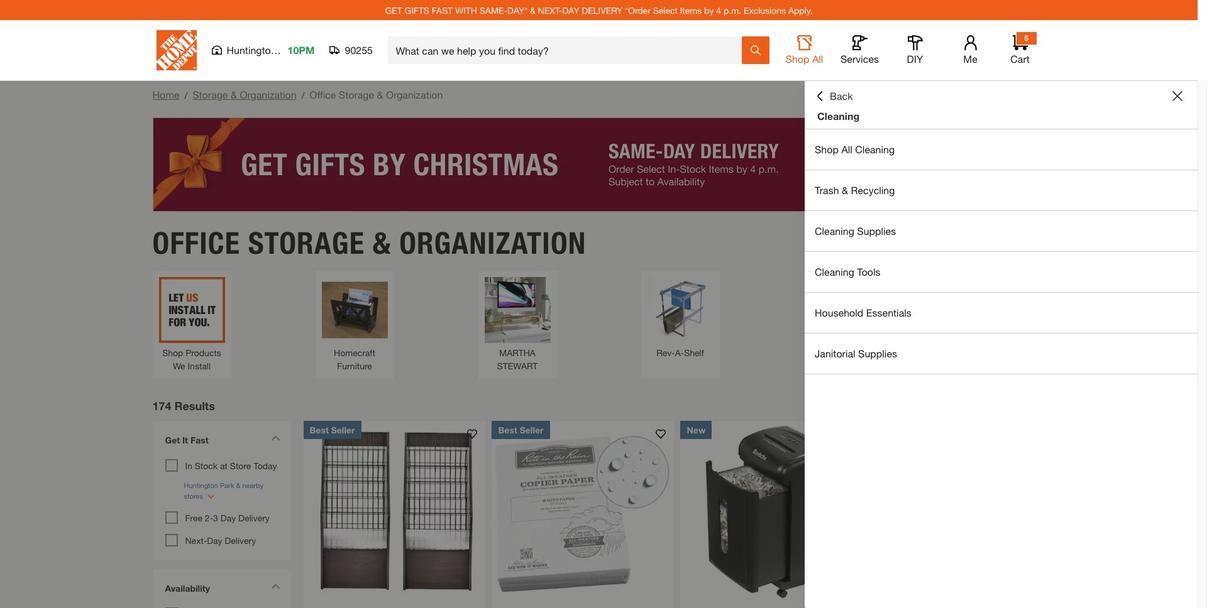 Task type: describe. For each thing, give the bounding box(es) containing it.
shop products we install
[[162, 348, 221, 371]]

shop for shop products we install
[[162, 348, 183, 358]]

in stock at store today link
[[185, 461, 277, 471]]

day*
[[508, 5, 528, 15]]

cleaning supplies
[[815, 225, 896, 237]]

me
[[964, 53, 978, 65]]

shop products we install image
[[159, 277, 225, 343]]

stewart
[[497, 361, 538, 371]]

in
[[185, 461, 192, 471]]

rev a shelf image
[[648, 277, 714, 343]]

shelf
[[685, 348, 704, 358]]

park
[[279, 44, 300, 56]]

cleaning up the recycling
[[856, 143, 895, 155]]

office supplies image
[[973, 277, 1039, 343]]

products
[[186, 348, 221, 358]]

at
[[220, 461, 228, 471]]

3
[[213, 513, 218, 524]]

p.m.
[[724, 5, 742, 15]]

sponsored banner image
[[153, 118, 1046, 212]]

trash
[[815, 184, 839, 196]]

stock
[[195, 461, 218, 471]]

household
[[815, 307, 864, 319]]

1 vertical spatial office
[[153, 225, 240, 261]]

174
[[153, 399, 171, 413]]

trash & recycling link
[[805, 170, 1198, 211]]

cart
[[1011, 53, 1030, 65]]

shop all
[[786, 53, 824, 65]]

10pm
[[288, 44, 315, 56]]

homecraft
[[334, 348, 375, 358]]

90255 button
[[330, 44, 373, 57]]

diy
[[907, 53, 924, 65]]

it
[[182, 435, 188, 446]]

wall
[[816, 348, 833, 358]]

availability
[[165, 583, 210, 594]]

wooden free standing 6-tier display literature brochure magazine rack in black (2-pack) image
[[304, 421, 486, 604]]

fast
[[432, 5, 453, 15]]

today
[[254, 461, 277, 471]]

cleaning supplies link
[[805, 211, 1198, 252]]

1 horizontal spatial office
[[310, 89, 336, 101]]

all for shop all
[[813, 53, 824, 65]]

household essentials
[[815, 307, 912, 319]]

5
[[1025, 33, 1029, 43]]

all for shop all cleaning
[[842, 143, 853, 155]]

get it fast
[[165, 435, 209, 446]]

store
[[230, 461, 251, 471]]

shop products we install link
[[159, 277, 225, 373]]

exclusions
[[744, 5, 786, 15]]

delivery
[[582, 5, 623, 15]]

wall mounted link
[[811, 277, 877, 359]]

rev-a-shelf
[[657, 348, 704, 358]]

next-
[[538, 5, 563, 15]]

next-day delivery link
[[185, 536, 256, 546]]

janitorial
[[815, 348, 856, 360]]

storage & organization link
[[193, 89, 297, 101]]

fast
[[191, 435, 209, 446]]

2-
[[205, 513, 213, 524]]

huntington
[[227, 44, 277, 56]]

the home depot logo image
[[156, 30, 197, 70]]

best seller for all-weather 8-1/2 in. x 11 in. 20 lbs. bulk copier paper, white (500-sheet pack) image
[[498, 425, 544, 436]]

home link
[[153, 89, 180, 101]]

martha stewart link
[[485, 277, 551, 373]]

tools
[[858, 266, 881, 278]]

get gifts fast with same-day* & next-day delivery *order select items by 4 p.m. exclusions apply.
[[385, 5, 813, 15]]

items
[[680, 5, 702, 15]]

174 results
[[153, 399, 215, 413]]

diy button
[[895, 35, 936, 65]]

janitorial supplies link
[[805, 334, 1198, 374]]

0 vertical spatial day
[[221, 513, 236, 524]]

a-
[[675, 348, 685, 358]]

services button
[[840, 35, 880, 65]]

office storage & organization
[[153, 225, 587, 261]]



Task type: vqa. For each thing, say whether or not it's contained in the screenshot.
leftmost Best
yes



Task type: locate. For each thing, give the bounding box(es) containing it.
0 horizontal spatial seller
[[331, 425, 355, 436]]

mounted
[[835, 348, 871, 358]]

menu
[[805, 130, 1198, 375]]

1 horizontal spatial shop
[[786, 53, 810, 65]]

1 vertical spatial supplies
[[859, 348, 898, 360]]

day
[[563, 5, 580, 15]]

all-weather 8-1/2 in. x 11 in. 20 lbs. bulk copier paper, white (500-sheet pack) image
[[492, 421, 675, 604]]

shop down apply.
[[786, 53, 810, 65]]

get it fast link
[[159, 427, 285, 456]]

0 horizontal spatial all
[[813, 53, 824, 65]]

shop up the we
[[162, 348, 183, 358]]

/ down 10pm
[[302, 90, 305, 101]]

homecraft furniture image
[[322, 277, 388, 343]]

1 horizontal spatial /
[[302, 90, 305, 101]]

martha
[[499, 348, 536, 358]]

all
[[813, 53, 824, 65], [842, 143, 853, 155]]

best for all-weather 8-1/2 in. x 11 in. 20 lbs. bulk copier paper, white (500-sheet pack) image
[[498, 425, 518, 436]]

0 vertical spatial supplies
[[858, 225, 896, 237]]

storage
[[193, 89, 228, 101], [339, 89, 374, 101], [248, 225, 365, 261]]

supplies down essentials
[[859, 348, 898, 360]]

huntington park
[[227, 44, 300, 56]]

cleaning tools
[[815, 266, 881, 278]]

0 vertical spatial all
[[813, 53, 824, 65]]

menu containing shop all cleaning
[[805, 130, 1198, 375]]

1 vertical spatial all
[[842, 143, 853, 155]]

free
[[185, 513, 203, 524]]

supplies
[[858, 225, 896, 237], [859, 348, 898, 360]]

select
[[653, 5, 678, 15]]

office
[[310, 89, 336, 101], [153, 225, 240, 261]]

cleaning left tools
[[815, 266, 855, 278]]

/ right home link
[[185, 90, 188, 101]]

0 horizontal spatial best seller
[[310, 425, 355, 436]]

shop up trash
[[815, 143, 839, 155]]

2 seller from the left
[[520, 425, 544, 436]]

me button
[[951, 35, 991, 65]]

delivery right 3
[[238, 513, 270, 524]]

1 / from the left
[[185, 90, 188, 101]]

new
[[687, 425, 706, 436]]

get
[[385, 5, 402, 15]]

drawer close image
[[1173, 91, 1183, 101]]

martha stewart
[[497, 348, 538, 371]]

supplies down the recycling
[[858, 225, 896, 237]]

home
[[153, 89, 180, 101]]

gifts
[[405, 5, 430, 15]]

cart 5
[[1011, 33, 1030, 65]]

1 vertical spatial shop
[[815, 143, 839, 155]]

0 horizontal spatial best
[[310, 425, 329, 436]]

homecraft furniture
[[334, 348, 375, 371]]

shop all cleaning
[[815, 143, 895, 155]]

delivery
[[238, 513, 270, 524], [225, 536, 256, 546]]

1 horizontal spatial all
[[842, 143, 853, 155]]

1 best from the left
[[310, 425, 329, 436]]

free 2-3 day delivery
[[185, 513, 270, 524]]

supplies for janitorial supplies
[[859, 348, 898, 360]]

1 horizontal spatial best
[[498, 425, 518, 436]]

rev-a-shelf link
[[648, 277, 714, 359]]

services
[[841, 53, 879, 65]]

back
[[830, 90, 853, 102]]

shop all button
[[785, 35, 825, 65]]

1 vertical spatial delivery
[[225, 536, 256, 546]]

best seller
[[310, 425, 355, 436], [498, 425, 544, 436]]

2 horizontal spatial shop
[[815, 143, 839, 155]]

1 best seller from the left
[[310, 425, 355, 436]]

best seller for 'wooden free standing 6-tier display literature brochure magazine rack in black (2-pack)' image
[[310, 425, 355, 436]]

cleaning down trash
[[815, 225, 855, 237]]

cleaning for cleaning tools
[[815, 266, 855, 278]]

30 l/7.9 gal. paper shredder cross cut document shredder for credit card/cd/junk mail shredder for office home image
[[681, 421, 863, 604]]

by
[[705, 5, 714, 15]]

1 horizontal spatial seller
[[520, 425, 544, 436]]

What can we help you find today? search field
[[396, 37, 741, 64]]

2 / from the left
[[302, 90, 305, 101]]

*order
[[625, 5, 651, 15]]

0 vertical spatial office
[[310, 89, 336, 101]]

shop all cleaning link
[[805, 130, 1198, 170]]

day right 3
[[221, 513, 236, 524]]

trash & recycling
[[815, 184, 895, 196]]

all inside button
[[813, 53, 824, 65]]

0 vertical spatial shop
[[786, 53, 810, 65]]

furniture
[[337, 361, 372, 371]]

day
[[221, 513, 236, 524], [207, 536, 222, 546]]

4
[[717, 5, 722, 15]]

feedback link image
[[1191, 213, 1208, 281]]

1 horizontal spatial best seller
[[498, 425, 544, 436]]

janitorial supplies
[[815, 348, 898, 360]]

0 horizontal spatial shop
[[162, 348, 183, 358]]

martha stewart image
[[485, 277, 551, 343]]

1 vertical spatial day
[[207, 536, 222, 546]]

home / storage & organization / office storage & organization
[[153, 89, 443, 101]]

cleaning tools link
[[805, 252, 1198, 292]]

cleaning down back
[[818, 110, 860, 122]]

90255
[[345, 44, 373, 56]]

0 vertical spatial delivery
[[238, 513, 270, 524]]

wall mounted
[[816, 348, 871, 358]]

seller for all-weather 8-1/2 in. x 11 in. 20 lbs. bulk copier paper, white (500-sheet pack) image
[[520, 425, 544, 436]]

same-
[[480, 5, 508, 15]]

all up back button
[[813, 53, 824, 65]]

shop inside "shop products we install"
[[162, 348, 183, 358]]

get
[[165, 435, 180, 446]]

best
[[310, 425, 329, 436], [498, 425, 518, 436]]

supplies for cleaning supplies
[[858, 225, 896, 237]]

shop for shop all cleaning
[[815, 143, 839, 155]]

best for 'wooden free standing 6-tier display literature brochure magazine rack in black (2-pack)' image
[[310, 425, 329, 436]]

install
[[188, 361, 211, 371]]

& inside "link"
[[842, 184, 849, 196]]

day down 3
[[207, 536, 222, 546]]

all up trash & recycling on the right
[[842, 143, 853, 155]]

cleaning for cleaning supplies
[[815, 225, 855, 237]]

wall mounted image
[[811, 277, 877, 343]]

homecraft furniture link
[[322, 277, 388, 373]]

household essentials link
[[805, 293, 1198, 333]]

2 best seller from the left
[[498, 425, 544, 436]]

recycling
[[851, 184, 895, 196]]

seller for 'wooden free standing 6-tier display literature brochure magazine rack in black (2-pack)' image
[[331, 425, 355, 436]]

&
[[530, 5, 536, 15], [231, 89, 237, 101], [377, 89, 384, 101], [842, 184, 849, 196], [373, 225, 392, 261]]

next-day delivery
[[185, 536, 256, 546]]

apply.
[[789, 5, 813, 15]]

with
[[456, 5, 477, 15]]

2 vertical spatial shop
[[162, 348, 183, 358]]

cleaning
[[818, 110, 860, 122], [856, 143, 895, 155], [815, 225, 855, 237], [815, 266, 855, 278]]

shop inside button
[[786, 53, 810, 65]]

0 horizontal spatial office
[[153, 225, 240, 261]]

/
[[185, 90, 188, 101], [302, 90, 305, 101]]

2 best from the left
[[498, 425, 518, 436]]

essentials
[[867, 307, 912, 319]]

back button
[[815, 90, 853, 103]]

we
[[173, 361, 185, 371]]

delivery down free 2-3 day delivery link
[[225, 536, 256, 546]]

shop for shop all
[[786, 53, 810, 65]]

next-
[[185, 536, 207, 546]]

cleaning for cleaning
[[818, 110, 860, 122]]

organization
[[240, 89, 297, 101], [386, 89, 443, 101], [400, 225, 587, 261]]

free 2-3 day delivery link
[[185, 513, 270, 524]]

1 seller from the left
[[331, 425, 355, 436]]

rev-
[[657, 348, 675, 358]]

availability link
[[159, 576, 285, 605]]

shop
[[786, 53, 810, 65], [815, 143, 839, 155], [162, 348, 183, 358]]

results
[[175, 399, 215, 413]]

0 horizontal spatial /
[[185, 90, 188, 101]]



